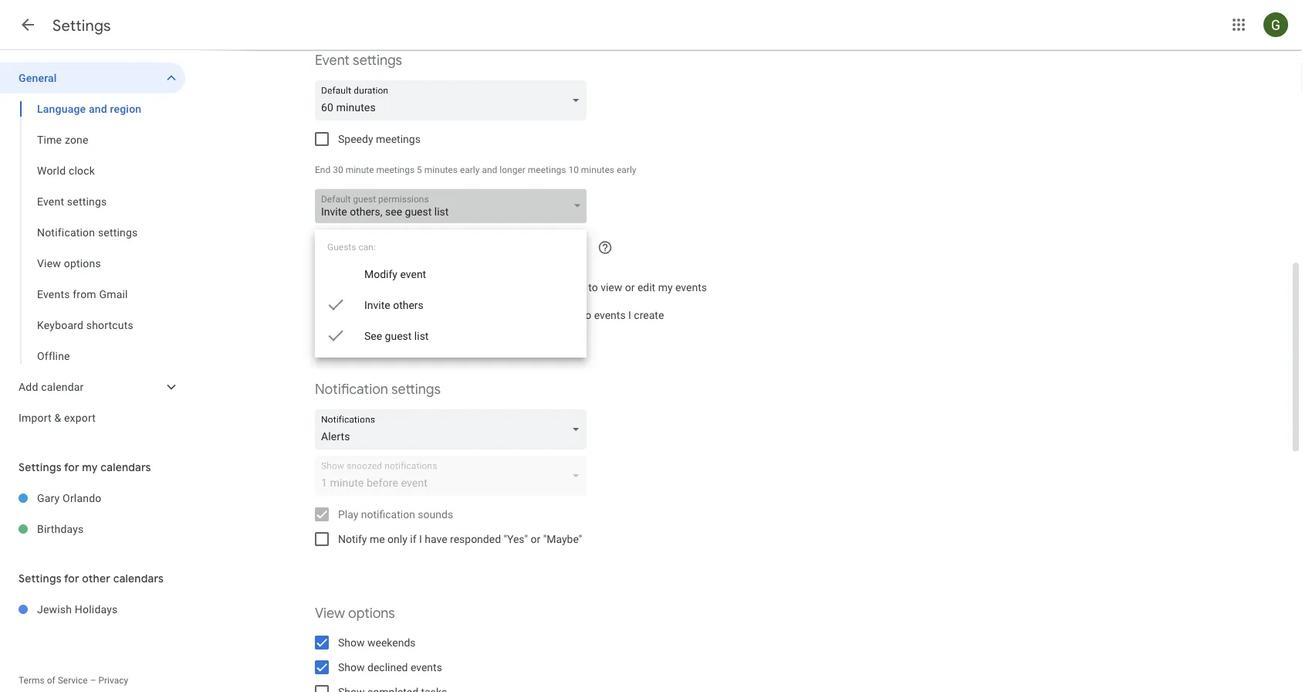 Task type: describe. For each thing, give the bounding box(es) containing it.
1 vertical spatial to
[[582, 309, 592, 321]]

settings heading
[[53, 15, 111, 35]]

notification settings inside group
[[37, 226, 138, 239]]

others,
[[350, 205, 383, 218]]

longer
[[500, 165, 526, 175]]

jewish
[[37, 603, 72, 616]]

1 vertical spatial have
[[425, 533, 448, 545]]

guest for permissions
[[353, 194, 376, 205]]

world
[[37, 164, 66, 177]]

guest for list
[[385, 329, 412, 342]]

0 vertical spatial view options
[[37, 257, 101, 270]]

can:
[[359, 242, 376, 253]]

import
[[19, 411, 52, 424]]

&
[[54, 411, 61, 424]]

notification
[[361, 508, 415, 521]]

invite others
[[365, 299, 424, 311]]

events from gmail
[[37, 288, 128, 300]]

of
[[47, 675, 55, 686]]

0 vertical spatial i
[[629, 309, 632, 321]]

play notification sounds
[[338, 508, 453, 521]]

gary
[[37, 492, 60, 504]]

sounds
[[418, 508, 453, 521]]

"maybe"
[[544, 533, 583, 545]]

0 vertical spatial event settings
[[315, 51, 403, 69]]

export
[[64, 411, 96, 424]]

end
[[315, 165, 331, 175]]

terms of service – privacy
[[19, 675, 128, 686]]

event inside group
[[37, 195, 64, 208]]

weekends
[[368, 636, 416, 649]]

birthdays
[[37, 523, 84, 535]]

jewish holidays link
[[37, 594, 185, 625]]

10
[[569, 165, 579, 175]]

import & export
[[19, 411, 96, 424]]

guest down permissions
[[405, 205, 432, 218]]

1 horizontal spatial options
[[348, 604, 395, 622]]

show declined events
[[338, 661, 442, 674]]

1 minutes from the left
[[425, 165, 458, 175]]

add calendar
[[19, 380, 84, 393]]

0 vertical spatial notification
[[37, 226, 95, 239]]

calendars for settings for my calendars
[[101, 460, 151, 474]]

language and region
[[37, 102, 142, 115]]

only
[[388, 533, 408, 545]]

event settings inside group
[[37, 195, 107, 208]]

keyboard
[[37, 319, 84, 331]]

language
[[37, 102, 86, 115]]

automatically
[[338, 309, 404, 321]]

events
[[37, 288, 70, 300]]

settings for my calendars
[[19, 460, 151, 474]]

2 early from the left
[[617, 165, 637, 175]]

holidays
[[75, 603, 118, 616]]

shortcuts
[[86, 319, 134, 331]]

orlando
[[63, 492, 102, 504]]

default guest permissions invite others, see guest list
[[321, 194, 449, 218]]

offline
[[37, 349, 70, 362]]

settings for settings for other calendars
[[19, 572, 62, 585]]

others for let
[[356, 281, 387, 294]]

view
[[601, 281, 623, 294]]

meetings up 5
[[376, 132, 421, 145]]

let
[[338, 281, 353, 294]]

see
[[365, 329, 382, 342]]

speedy
[[338, 132, 373, 145]]

1 horizontal spatial and
[[482, 165, 498, 175]]

30
[[333, 165, 343, 175]]

0 horizontal spatial or
[[531, 533, 541, 545]]

invitations
[[423, 281, 473, 294]]

0 vertical spatial to
[[589, 281, 598, 294]]

gmail
[[99, 288, 128, 300]]

they
[[484, 281, 505, 294]]

privacy
[[98, 675, 128, 686]]

meet
[[464, 309, 489, 321]]

1 vertical spatial see
[[389, 281, 406, 294]]

invite others, see guest list button
[[315, 189, 587, 227]]

others for invite
[[393, 299, 424, 311]]

settings for other calendars
[[19, 572, 164, 585]]

calendars for settings for other calendars
[[113, 572, 164, 585]]

invite inside default guest permissions invite others, see guest list
[[321, 205, 347, 218]]

time zone
[[37, 133, 89, 146]]

2 vertical spatial events
[[411, 661, 442, 674]]

minute
[[346, 165, 374, 175]]

for for my
[[64, 460, 79, 474]]

modify event
[[365, 268, 426, 280]]

clock
[[69, 164, 95, 177]]

jewish holidays tree item
[[0, 594, 185, 625]]

conferences
[[520, 309, 580, 321]]

view inside group
[[37, 257, 61, 270]]

and inside group
[[89, 102, 107, 115]]

notify me only if i have responded "yes" or "maybe"
[[338, 533, 583, 545]]

see guest list
[[365, 329, 429, 342]]

1 horizontal spatial events
[[594, 309, 626, 321]]

see inside default guest permissions invite others, see guest list
[[385, 205, 402, 218]]

video
[[492, 309, 517, 321]]

tree containing general
[[0, 63, 185, 433]]

1 horizontal spatial my
[[659, 281, 673, 294]]

terms of service link
[[19, 675, 88, 686]]



Task type: vqa. For each thing, say whether or not it's contained in the screenshot.
15
no



Task type: locate. For each thing, give the bounding box(es) containing it.
declined
[[368, 661, 408, 674]]

gary orlando tree item
[[0, 483, 185, 514]]

settings up the general tree item
[[53, 15, 111, 35]]

0 vertical spatial view
[[37, 257, 61, 270]]

notification settings
[[37, 226, 138, 239], [315, 380, 441, 398]]

notification settings down see
[[315, 380, 441, 398]]

0 vertical spatial list
[[435, 205, 449, 218]]

0 horizontal spatial my
[[82, 460, 98, 474]]

others
[[356, 281, 387, 294], [393, 299, 424, 311]]

if
[[475, 281, 482, 294], [410, 533, 417, 545]]

1 horizontal spatial early
[[617, 165, 637, 175]]

add
[[407, 309, 425, 321]]

meetings left the 10
[[528, 165, 566, 175]]

1 vertical spatial if
[[410, 533, 417, 545]]

0 horizontal spatial minutes
[[425, 165, 458, 175]]

events right declined
[[411, 661, 442, 674]]

1 horizontal spatial or
[[625, 281, 635, 294]]

view options up events from gmail
[[37, 257, 101, 270]]

notification down see
[[315, 380, 388, 398]]

0 horizontal spatial early
[[460, 165, 480, 175]]

1 horizontal spatial minutes
[[581, 165, 615, 175]]

0 horizontal spatial and
[[89, 102, 107, 115]]

see down modify event
[[389, 281, 406, 294]]

all
[[409, 281, 420, 294]]

create
[[634, 309, 664, 321]]

event
[[400, 268, 426, 280]]

1 vertical spatial view
[[315, 604, 345, 622]]

others down the all
[[393, 299, 424, 311]]

5
[[417, 165, 422, 175]]

0 horizontal spatial notification
[[37, 226, 95, 239]]

keyboard shortcuts
[[37, 319, 134, 331]]

0 vertical spatial events
[[676, 281, 707, 294]]

2 minutes from the left
[[581, 165, 615, 175]]

settings
[[353, 51, 403, 69], [67, 195, 107, 208], [98, 226, 138, 239], [392, 380, 441, 398]]

calendars
[[101, 460, 151, 474], [113, 572, 164, 585]]

end 30 minute meetings 5 minutes early and longer meetings 10 minutes early
[[315, 165, 637, 175]]

i
[[629, 309, 632, 321], [419, 533, 422, 545]]

modify
[[365, 268, 398, 280]]

options
[[64, 257, 101, 270], [348, 604, 395, 622]]

1 vertical spatial calendars
[[113, 572, 164, 585]]

calendar
[[41, 380, 84, 393]]

meetings left 5
[[377, 165, 415, 175]]

0 horizontal spatial have
[[425, 533, 448, 545]]

guest
[[353, 194, 376, 205], [405, 205, 432, 218], [385, 329, 412, 342]]

show left weekends
[[338, 636, 365, 649]]

and
[[89, 102, 107, 115], [482, 165, 498, 175]]

1 vertical spatial and
[[482, 165, 498, 175]]

list inside default guest permissions invite others, see guest list
[[435, 205, 449, 218]]

1 vertical spatial settings
[[19, 460, 62, 474]]

0 vertical spatial others
[[356, 281, 387, 294]]

0 vertical spatial show
[[338, 636, 365, 649]]

guests can:
[[327, 242, 376, 253]]

1 vertical spatial notification
[[315, 380, 388, 398]]

and left 'longer'
[[482, 165, 498, 175]]

0 vertical spatial invite
[[321, 205, 347, 218]]

–
[[90, 675, 96, 686]]

notification settings up the from
[[37, 226, 138, 239]]

0 horizontal spatial notification settings
[[37, 226, 138, 239]]

0 vertical spatial settings
[[53, 15, 111, 35]]

2 horizontal spatial events
[[676, 281, 707, 294]]

for left other
[[64, 572, 79, 585]]

0 vertical spatial see
[[385, 205, 402, 218]]

1 horizontal spatial view
[[315, 604, 345, 622]]

group
[[0, 93, 185, 372]]

zone
[[65, 133, 89, 146]]

me
[[370, 533, 385, 545]]

jewish holidays
[[37, 603, 118, 616]]

automatically add google meet video conferences to events i create
[[338, 309, 664, 321]]

notify
[[338, 533, 367, 545]]

0 vertical spatial notification settings
[[37, 226, 138, 239]]

options up events from gmail
[[64, 257, 101, 270]]

1 vertical spatial list
[[415, 329, 429, 342]]

for up gary orlando
[[64, 460, 79, 474]]

calendars up 'gary orlando' tree item
[[101, 460, 151, 474]]

0 vertical spatial or
[[625, 281, 635, 294]]

1 vertical spatial event
[[37, 195, 64, 208]]

1 vertical spatial or
[[531, 533, 541, 545]]

have down sounds
[[425, 533, 448, 545]]

1 vertical spatial view options
[[315, 604, 395, 622]]

default
[[321, 194, 351, 205]]

0 horizontal spatial options
[[64, 257, 101, 270]]

view up events
[[37, 257, 61, 270]]

invite down modify
[[365, 299, 391, 311]]

0 horizontal spatial list
[[415, 329, 429, 342]]

or right ""yes""
[[531, 533, 541, 545]]

early
[[460, 165, 480, 175], [617, 165, 637, 175]]

birthdays link
[[37, 514, 185, 545]]

show for show declined events
[[338, 661, 365, 674]]

if left they on the top left of page
[[475, 281, 482, 294]]

"yes"
[[504, 533, 528, 545]]

tree
[[0, 63, 185, 433]]

event settings
[[315, 51, 403, 69], [37, 195, 107, 208]]

settings for settings for my calendars
[[19, 460, 62, 474]]

0 horizontal spatial view
[[37, 257, 61, 270]]

if right only
[[410, 533, 417, 545]]

0 horizontal spatial view options
[[37, 257, 101, 270]]

0 vertical spatial have
[[507, 281, 530, 294]]

from
[[73, 288, 96, 300]]

1 vertical spatial show
[[338, 661, 365, 674]]

1 vertical spatial options
[[348, 604, 395, 622]]

0 vertical spatial if
[[475, 281, 482, 294]]

1 vertical spatial my
[[82, 460, 98, 474]]

responded
[[450, 533, 501, 545]]

to right 'conferences'
[[582, 309, 592, 321]]

2 vertical spatial settings
[[19, 572, 62, 585]]

1 show from the top
[[338, 636, 365, 649]]

or left edit
[[625, 281, 635, 294]]

events right edit
[[676, 281, 707, 294]]

0 horizontal spatial event
[[37, 195, 64, 208]]

0 vertical spatial my
[[659, 281, 673, 294]]

for for other
[[64, 572, 79, 585]]

service
[[58, 675, 88, 686]]

settings
[[53, 15, 111, 35], [19, 460, 62, 474], [19, 572, 62, 585]]

1 for from the top
[[64, 460, 79, 474]]

1 vertical spatial i
[[419, 533, 422, 545]]

1 horizontal spatial notification
[[315, 380, 388, 398]]

speedy meetings
[[338, 132, 421, 145]]

1 horizontal spatial others
[[393, 299, 424, 311]]

let others see all invitations if they have permission to view or edit my events
[[338, 281, 707, 294]]

terms
[[19, 675, 45, 686]]

1 horizontal spatial invite
[[365, 299, 391, 311]]

1 horizontal spatial i
[[629, 309, 632, 321]]

0 vertical spatial for
[[64, 460, 79, 474]]

1 horizontal spatial event
[[315, 51, 350, 69]]

1 horizontal spatial list
[[435, 205, 449, 218]]

0 vertical spatial event
[[315, 51, 350, 69]]

settings up 'jewish'
[[19, 572, 62, 585]]

0 horizontal spatial i
[[419, 533, 422, 545]]

my right edit
[[659, 281, 673, 294]]

options up show weekends in the bottom left of the page
[[348, 604, 395, 622]]

see
[[385, 205, 402, 218], [389, 281, 406, 294]]

have right they on the top left of page
[[507, 281, 530, 294]]

invite down default
[[321, 205, 347, 218]]

and left region
[[89, 102, 107, 115]]

None field
[[315, 80, 593, 120], [315, 409, 593, 450], [315, 80, 593, 120], [315, 409, 593, 450]]

privacy link
[[98, 675, 128, 686]]

0 horizontal spatial event settings
[[37, 195, 107, 208]]

google
[[428, 309, 462, 321]]

early up invite others, see guest list dropdown button
[[460, 165, 480, 175]]

minutes right the 10
[[581, 165, 615, 175]]

guest up others,
[[353, 194, 376, 205]]

show down show weekends in the bottom left of the page
[[338, 661, 365, 674]]

1 horizontal spatial view options
[[315, 604, 395, 622]]

1 vertical spatial event settings
[[37, 195, 107, 208]]

have
[[507, 281, 530, 294], [425, 533, 448, 545]]

0 horizontal spatial if
[[410, 533, 417, 545]]

0 horizontal spatial others
[[356, 281, 387, 294]]

0 horizontal spatial invite
[[321, 205, 347, 218]]

1 horizontal spatial have
[[507, 281, 530, 294]]

add
[[19, 380, 38, 393]]

play
[[338, 508, 359, 521]]

permission
[[533, 281, 586, 294]]

view
[[37, 257, 61, 270], [315, 604, 345, 622]]

region
[[110, 102, 142, 115]]

notification down the world clock
[[37, 226, 95, 239]]

i left create
[[629, 309, 632, 321]]

0 vertical spatial calendars
[[101, 460, 151, 474]]

others down modify
[[356, 281, 387, 294]]

1 early from the left
[[460, 165, 480, 175]]

0 horizontal spatial events
[[411, 661, 442, 674]]

see down permissions
[[385, 205, 402, 218]]

1 horizontal spatial notification settings
[[315, 380, 441, 398]]

list down add
[[415, 329, 429, 342]]

1 horizontal spatial event settings
[[315, 51, 403, 69]]

1 vertical spatial others
[[393, 299, 424, 311]]

view up show weekends in the bottom left of the page
[[315, 604, 345, 622]]

guests
[[327, 242, 356, 253]]

show for show weekends
[[338, 636, 365, 649]]

0 vertical spatial options
[[64, 257, 101, 270]]

general
[[19, 71, 57, 84]]

group containing language and region
[[0, 93, 185, 372]]

1 vertical spatial events
[[594, 309, 626, 321]]

1 vertical spatial for
[[64, 572, 79, 585]]

events down view
[[594, 309, 626, 321]]

or
[[625, 281, 635, 294], [531, 533, 541, 545]]

show weekends
[[338, 636, 416, 649]]

birthdays tree item
[[0, 514, 185, 545]]

1 vertical spatial notification settings
[[315, 380, 441, 398]]

time
[[37, 133, 62, 146]]

settings up gary
[[19, 460, 62, 474]]

gary orlando
[[37, 492, 102, 504]]

minutes
[[425, 165, 458, 175], [581, 165, 615, 175]]

invite
[[321, 205, 347, 218], [365, 299, 391, 311]]

guest right see
[[385, 329, 412, 342]]

0 vertical spatial and
[[89, 102, 107, 115]]

other
[[82, 572, 111, 585]]

my up 'gary orlando' tree item
[[82, 460, 98, 474]]

edit
[[638, 281, 656, 294]]

for
[[64, 460, 79, 474], [64, 572, 79, 585]]

i right only
[[419, 533, 422, 545]]

settings for my calendars tree
[[0, 483, 185, 545]]

world clock
[[37, 164, 95, 177]]

early right the 10
[[617, 165, 637, 175]]

1 horizontal spatial if
[[475, 281, 482, 294]]

my
[[659, 281, 673, 294], [82, 460, 98, 474]]

2 show from the top
[[338, 661, 365, 674]]

2 for from the top
[[64, 572, 79, 585]]

settings for settings
[[53, 15, 111, 35]]

permissions
[[379, 194, 429, 205]]

go back image
[[19, 15, 37, 34]]

general tree item
[[0, 63, 185, 93]]

to left view
[[589, 281, 598, 294]]

calendars up the jewish holidays link
[[113, 572, 164, 585]]

view options up show weekends in the bottom left of the page
[[315, 604, 395, 622]]

list down end 30 minute meetings 5 minutes early and longer meetings 10 minutes early
[[435, 205, 449, 218]]

1 vertical spatial invite
[[365, 299, 391, 311]]

meetings
[[376, 132, 421, 145], [377, 165, 415, 175], [528, 165, 566, 175]]

minutes right 5
[[425, 165, 458, 175]]



